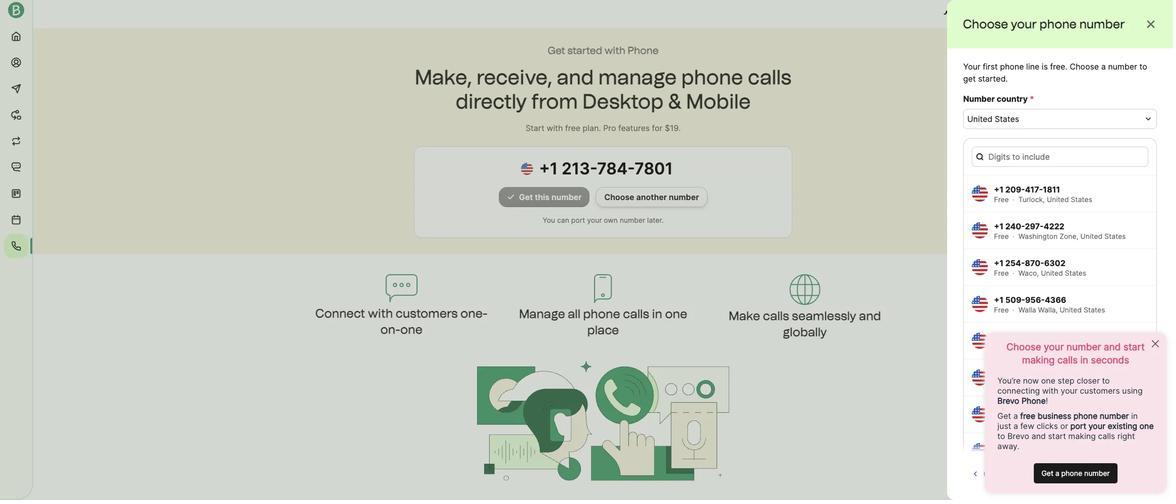 Task type: vqa. For each thing, say whether or not it's contained in the screenshot.
Waco, United States
yes



Task type: describe. For each thing, give the bounding box(es) containing it.
calls inside make, receive, and manage phone calls directly from desktop & mobile
[[748, 65, 792, 89]]

start with free plan. pro features for $19.
[[526, 123, 681, 133]]

usage and plan button
[[936, 4, 1024, 24]]

your
[[963, 62, 981, 72]]

port
[[571, 216, 585, 224]]

desktop
[[583, 89, 664, 114]]

with for one-
[[368, 306, 393, 321]]

free for +1 209-417-1811
[[994, 195, 1009, 204]]

started
[[568, 44, 602, 56]]

make
[[729, 309, 760, 323]]

207-
[[1006, 332, 1025, 342]]

784-
[[597, 159, 635, 179]]

cancel button
[[963, 464, 1019, 484]]

get for get this number
[[519, 192, 533, 202]]

phone for line
[[1000, 62, 1024, 72]]

number up "a"
[[1080, 17, 1125, 31]]

seamlessly
[[792, 309, 856, 323]]

4366
[[1045, 295, 1067, 305]]

phone for calls
[[583, 307, 620, 321]]

cancel
[[984, 469, 1011, 479]]

manage all phone calls in one place
[[519, 307, 687, 337]]

globally
[[783, 325, 827, 339]]

free for +1 720-903-4859
[[994, 379, 1009, 388]]

956-
[[1025, 295, 1045, 305]]

walla
[[1019, 306, 1036, 314]]

marlboro, united states
[[1019, 453, 1098, 462]]

walla,
[[1038, 306, 1058, 314]]

waco, united states
[[1019, 269, 1087, 277]]

with for plan.
[[547, 123, 563, 133]]

united states button
[[963, 109, 1157, 129]]

you
[[543, 216, 555, 224]]

us image up "this"
[[521, 163, 539, 175]]

+1 240-297-4222
[[994, 221, 1065, 232]]

choose another number button
[[596, 187, 708, 207]]

Digits to include search field
[[972, 147, 1149, 167]]

united down 6302
[[1041, 269, 1063, 277]]

marlboro,
[[1019, 453, 1051, 462]]

2 horizontal spatial with
[[605, 44, 626, 56]]

connect
[[315, 306, 365, 321]]

denver southwest, united states
[[1019, 379, 1129, 388]]

number country *
[[963, 94, 1035, 104]]

features
[[618, 123, 650, 133]]

free for +1 207-808-7808
[[994, 343, 1009, 351]]

manage
[[598, 65, 677, 89]]

get this number
[[519, 192, 582, 202]]

number
[[963, 94, 995, 104]]

own
[[604, 216, 618, 224]]

turlock,
[[1019, 195, 1045, 204]]

choose inside your first phone line is free. choose a number to get started.
[[1070, 62, 1099, 72]]

calls inside manage all phone calls in one place
[[623, 307, 649, 321]]

can
[[557, 216, 569, 224]]

us image for +1 240-573-7451
[[972, 443, 988, 460]]

portland,
[[1019, 343, 1049, 351]]

plan
[[999, 9, 1016, 19]]

650-
[[1006, 406, 1025, 416]]

number right own
[[620, 216, 645, 224]]

+1 for +1 209-417-1811
[[994, 185, 1004, 195]]

make, receive, and manage phone calls directly from desktop & mobile
[[415, 65, 792, 114]]

us image for +1 720-903-4859
[[972, 370, 988, 386]]

for
[[652, 123, 663, 133]]

and inside make, receive, and manage phone calls directly from desktop & mobile
[[557, 65, 594, 89]]

and inside make calls seamlessly and globally
[[859, 309, 881, 323]]

mountain view, united states
[[1019, 416, 1117, 425]]

720-
[[1006, 369, 1025, 379]]

waco,
[[1019, 269, 1039, 277]]

+1 254-230-1082 button
[[964, 470, 1157, 500]]

to
[[1140, 62, 1147, 72]]

number inside button
[[552, 192, 582, 202]]

254- for 230-
[[1006, 479, 1025, 489]]

phone inside make, receive, and manage phone calls directly from desktop & mobile
[[681, 65, 743, 89]]

623-
[[1025, 406, 1045, 416]]

us image inside +1 254-230-1082 button
[[972, 480, 988, 496]]

+1 650-623-8953
[[994, 406, 1066, 416]]

on-
[[380, 322, 400, 337]]

united states
[[968, 114, 1019, 124]]

+1 for +1 240-297-4222
[[994, 221, 1004, 232]]

country
[[997, 94, 1028, 104]]

+1 for +1 213-784-7801
[[539, 159, 558, 179]]

in
[[652, 307, 663, 321]]

213-
[[562, 159, 597, 179]]

us image for +1 509-956-4366
[[972, 296, 988, 312]]

denver
[[1019, 379, 1042, 388]]

7451
[[1044, 442, 1063, 452]]

get
[[963, 74, 976, 84]]

free for +1 240-573-7451
[[994, 453, 1009, 462]]

get for get started with phone
[[548, 44, 565, 56]]

297-
[[1025, 221, 1044, 232]]

new
[[1097, 9, 1114, 19]]

united right "view,"
[[1072, 416, 1094, 425]]

pro
[[603, 123, 616, 133]]

+1 213-784-7801
[[539, 159, 673, 179]]

connect with customers one- on-one
[[315, 306, 488, 337]]

first
[[983, 62, 998, 72]]

240- for 297-
[[1006, 221, 1025, 232]]

mobile
[[686, 89, 751, 114]]

line
[[1026, 62, 1040, 72]]

free for +1 254-870-6302
[[994, 269, 1009, 277]]

manage
[[519, 307, 565, 321]]

washington zone, united states
[[1019, 232, 1126, 241]]



Task type: locate. For each thing, give the bounding box(es) containing it.
get
[[548, 44, 565, 56], [519, 192, 533, 202]]

calls
[[748, 65, 792, 89], [623, 307, 649, 321], [763, 309, 789, 323]]

your inside dialog
[[1011, 17, 1037, 31]]

1 254- from the top
[[1006, 258, 1025, 268]]

from
[[532, 89, 578, 114]]

portland, united states
[[1019, 343, 1096, 351]]

1 vertical spatial us image
[[972, 296, 988, 312]]

+1 207-808-7808
[[994, 332, 1065, 342]]

free down +1 240-297-4222
[[994, 232, 1009, 241]]

1 vertical spatial and
[[557, 65, 594, 89]]

1 vertical spatial get
[[519, 192, 533, 202]]

0 vertical spatial your
[[1011, 17, 1037, 31]]

number right "a"
[[1108, 62, 1138, 72]]

+1 left 720-
[[994, 369, 1004, 379]]

number up can
[[552, 192, 582, 202]]

view,
[[1052, 416, 1070, 425]]

free down 720-
[[994, 379, 1009, 388]]

with up "on-"
[[368, 306, 393, 321]]

1 free from the top
[[994, 195, 1009, 204]]

start
[[526, 123, 545, 133]]

number inside button
[[669, 192, 699, 202]]

us image for +1 209-417-1811
[[972, 186, 988, 202]]

903-
[[1025, 369, 1045, 379]]

+1 209-417-1811
[[994, 185, 1060, 195]]

united down number
[[968, 114, 993, 124]]

4859
[[1045, 369, 1066, 379]]

0 vertical spatial 254-
[[1006, 258, 1025, 268]]

your right "port"
[[587, 216, 602, 224]]

one inside manage all phone calls in one place
[[665, 307, 687, 321]]

receive,
[[477, 65, 552, 89]]

+1 720-903-4859
[[994, 369, 1066, 379]]

8953
[[1045, 406, 1066, 416]]

254- for 870-
[[1006, 258, 1025, 268]]

1 horizontal spatial choose
[[963, 17, 1009, 31]]

0 vertical spatial with
[[605, 44, 626, 56]]

1 vertical spatial choose
[[1070, 62, 1099, 72]]

usage and plan
[[956, 9, 1016, 19]]

free down 509-
[[994, 306, 1009, 314]]

4222
[[1044, 221, 1065, 232]]

us image for +1 240-297-4222
[[972, 222, 988, 239]]

one
[[665, 307, 687, 321], [400, 322, 423, 337]]

230-
[[1025, 479, 1045, 489]]

+1 left 870-
[[994, 258, 1004, 268]]

240- up the washington
[[1006, 221, 1025, 232]]

and inside usage and plan button
[[983, 9, 997, 19]]

free
[[565, 123, 581, 133]]

all
[[568, 307, 581, 321]]

choose for choose another number
[[604, 192, 634, 202]]

+1 for +1 720-903-4859
[[994, 369, 1004, 379]]

one right in
[[665, 307, 687, 321]]

1 vertical spatial with
[[547, 123, 563, 133]]

us image up cancel 'button'
[[972, 443, 988, 460]]

united
[[968, 114, 993, 124], [1047, 195, 1069, 204], [1081, 232, 1103, 241], [1041, 269, 1063, 277], [1060, 306, 1082, 314], [1051, 343, 1073, 351], [1084, 379, 1106, 388], [1072, 416, 1094, 425], [1053, 453, 1075, 462]]

free up cancel
[[994, 453, 1009, 462]]

1 240- from the top
[[1006, 221, 1025, 232]]

2 horizontal spatial choose
[[1070, 62, 1099, 72]]

2 vertical spatial choose
[[604, 192, 634, 202]]

573-
[[1025, 442, 1044, 452]]

your
[[1011, 17, 1037, 31], [587, 216, 602, 224]]

1 horizontal spatial get
[[548, 44, 565, 56]]

with left free at the top left
[[547, 123, 563, 133]]

make,
[[415, 65, 472, 89]]

free down 650-
[[994, 416, 1009, 425]]

us image left 720-
[[972, 370, 988, 386]]

240- up marlboro,
[[1006, 442, 1025, 452]]

us image left 509-
[[972, 296, 988, 312]]

2 vertical spatial with
[[368, 306, 393, 321]]

+1 left 509-
[[994, 295, 1004, 305]]

choose your phone number
[[963, 17, 1125, 31]]

0 horizontal spatial one
[[400, 322, 423, 337]]

free
[[994, 195, 1009, 204], [994, 232, 1009, 241], [994, 269, 1009, 277], [994, 306, 1009, 314], [994, 343, 1009, 351], [994, 379, 1009, 388], [994, 416, 1009, 425], [994, 453, 1009, 462]]

+1 left the 297-
[[994, 221, 1004, 232]]

customers
[[396, 306, 458, 321]]

free.
[[1050, 62, 1068, 72]]

+1 left 209-
[[994, 185, 1004, 195]]

+1 up cancel
[[994, 442, 1004, 452]]

new company
[[1097, 9, 1153, 19]]

states
[[995, 114, 1019, 124], [1071, 195, 1093, 204], [1105, 232, 1126, 241], [1065, 269, 1087, 277], [1084, 306, 1105, 314], [1075, 343, 1096, 351], [1108, 379, 1129, 388], [1096, 416, 1117, 425], [1077, 453, 1098, 462]]

808-
[[1025, 332, 1044, 342]]

1811
[[1043, 185, 1060, 195]]

calls inside make calls seamlessly and globally
[[763, 309, 789, 323]]

united down 4366
[[1060, 306, 1082, 314]]

us image down cancel
[[972, 480, 988, 496]]

2 240- from the top
[[1006, 442, 1025, 452]]

one for in
[[665, 307, 687, 321]]

0 vertical spatial 240-
[[1006, 221, 1025, 232]]

your up 'line'
[[1011, 17, 1037, 31]]

get started with phone
[[548, 44, 659, 56]]

417-
[[1025, 185, 1043, 195]]

us image
[[972, 222, 988, 239], [972, 296, 988, 312]]

united right 'southwest,'
[[1084, 379, 1106, 388]]

1 vertical spatial 254-
[[1006, 479, 1025, 489]]

one for on-
[[400, 322, 423, 337]]

4 free from the top
[[994, 306, 1009, 314]]

us image for +1 254-870-6302
[[972, 259, 988, 275]]

free left waco,
[[994, 269, 1009, 277]]

usage
[[956, 9, 981, 19]]

$19.
[[665, 123, 681, 133]]

one down customers
[[400, 322, 423, 337]]

free for +1 240-297-4222
[[994, 232, 1009, 241]]

1 horizontal spatial with
[[547, 123, 563, 133]]

2 vertical spatial and
[[859, 309, 881, 323]]

us image for +1 207-808-7808
[[972, 333, 988, 349]]

directly
[[456, 89, 527, 114]]

870-
[[1025, 258, 1044, 268]]

+1 for +1 240-573-7451
[[994, 442, 1004, 452]]

get left "this"
[[519, 192, 533, 202]]

us image left 207-
[[972, 333, 988, 349]]

choose your phone number dialog
[[947, 0, 1173, 500]]

get inside button
[[519, 192, 533, 202]]

choose
[[963, 17, 1009, 31], [1070, 62, 1099, 72], [604, 192, 634, 202]]

choose inside choose another number button
[[604, 192, 634, 202]]

7 free from the top
[[994, 416, 1009, 425]]

1 horizontal spatial and
[[859, 309, 881, 323]]

+1 for +1 207-808-7808
[[994, 332, 1004, 342]]

choose up own
[[604, 192, 634, 202]]

6 free from the top
[[994, 379, 1009, 388]]

+1 for +1 509-956-4366
[[994, 295, 1004, 305]]

turlock, united states
[[1019, 195, 1093, 204]]

+1 left 650-
[[994, 406, 1004, 416]]

free for +1 509-956-4366
[[994, 306, 1009, 314]]

1 vertical spatial your
[[587, 216, 602, 224]]

number inside your first phone line is free. choose a number to get started.
[[1108, 62, 1138, 72]]

+1 inside button
[[994, 479, 1004, 489]]

another
[[636, 192, 667, 202]]

*
[[1030, 94, 1035, 104]]

phone for number
[[1040, 17, 1077, 31]]

choose left "a"
[[1070, 62, 1099, 72]]

and down started
[[557, 65, 594, 89]]

509-
[[1006, 295, 1025, 305]]

phone
[[1040, 17, 1077, 31], [1000, 62, 1024, 72], [681, 65, 743, 89], [583, 307, 620, 321]]

+1 509-956-4366
[[994, 295, 1067, 305]]

8 free from the top
[[994, 453, 1009, 462]]

2 horizontal spatial and
[[983, 9, 997, 19]]

new company button
[[1076, 4, 1157, 24]]

and
[[983, 9, 997, 19], [557, 65, 594, 89], [859, 309, 881, 323]]

choose for choose your phone number
[[963, 17, 1009, 31]]

is
[[1042, 62, 1048, 72]]

phone inside your first phone line is free. choose a number to get started.
[[1000, 62, 1024, 72]]

us image left +1 240-297-4222
[[972, 222, 988, 239]]

company
[[1116, 9, 1153, 19]]

2 us image from the top
[[972, 296, 988, 312]]

+1
[[539, 159, 558, 179], [994, 185, 1004, 195], [994, 221, 1004, 232], [994, 258, 1004, 268], [994, 295, 1004, 305], [994, 332, 1004, 342], [994, 369, 1004, 379], [994, 406, 1004, 416], [994, 442, 1004, 452], [994, 479, 1004, 489]]

make calls seamlessly and globally
[[729, 309, 881, 339]]

2 254- from the top
[[1006, 479, 1025, 489]]

with left phone
[[605, 44, 626, 56]]

choose up 'first'
[[963, 17, 1009, 31]]

254- down marlboro,
[[1006, 479, 1025, 489]]

and right seamlessly
[[859, 309, 881, 323]]

washington
[[1019, 232, 1058, 241]]

254- inside button
[[1006, 479, 1025, 489]]

us image left waco,
[[972, 259, 988, 275]]

us image left 209-
[[972, 186, 988, 202]]

us image
[[521, 163, 539, 175], [972, 186, 988, 202], [972, 259, 988, 275], [972, 333, 988, 349], [972, 370, 988, 386], [972, 407, 988, 423], [972, 443, 988, 460], [972, 480, 988, 496]]

free for +1 650-623-8953
[[994, 416, 1009, 425]]

choose another number
[[604, 192, 699, 202]]

states inside popup button
[[995, 114, 1019, 124]]

6302
[[1044, 258, 1066, 268]]

+1 for +1 254-870-6302
[[994, 258, 1004, 268]]

and left plan
[[983, 9, 997, 19]]

us image for +1 650-623-8953
[[972, 407, 988, 423]]

zone,
[[1060, 232, 1079, 241]]

+1 for +1 650-623-8953
[[994, 406, 1004, 416]]

None field
[[968, 113, 1141, 125]]

free down 207-
[[994, 343, 1009, 351]]

phone inside manage all phone calls in one place
[[583, 307, 620, 321]]

1 horizontal spatial your
[[1011, 17, 1037, 31]]

3 free from the top
[[994, 269, 1009, 277]]

+1 for +1 254-230-1082
[[994, 479, 1004, 489]]

1 vertical spatial one
[[400, 322, 423, 337]]

+1 left 207-
[[994, 332, 1004, 342]]

0 vertical spatial and
[[983, 9, 997, 19]]

with inside connect with customers one- on-one
[[368, 306, 393, 321]]

get left started
[[548, 44, 565, 56]]

this
[[535, 192, 550, 202]]

0 vertical spatial get
[[548, 44, 565, 56]]

1 vertical spatial 240-
[[1006, 442, 1025, 452]]

+1 up get this number
[[539, 159, 558, 179]]

united down 7808
[[1051, 343, 1073, 351]]

united down 7451
[[1053, 453, 1075, 462]]

+1 254-230-1082
[[994, 479, 1065, 489]]

southwest,
[[1044, 379, 1082, 388]]

0 vertical spatial us image
[[972, 222, 988, 239]]

7801
[[635, 159, 673, 179]]

us image left 650-
[[972, 407, 988, 423]]

0 horizontal spatial choose
[[604, 192, 634, 202]]

united right zone,
[[1081, 232, 1103, 241]]

240- for 573-
[[1006, 442, 1025, 452]]

0 horizontal spatial your
[[587, 216, 602, 224]]

walla walla, united states
[[1019, 306, 1105, 314]]

2 free from the top
[[994, 232, 1009, 241]]

0 vertical spatial one
[[665, 307, 687, 321]]

+1 left 230-
[[994, 479, 1004, 489]]

0 horizontal spatial and
[[557, 65, 594, 89]]

your first phone line is free. choose a number to get started.
[[963, 62, 1147, 84]]

united down 1811
[[1047, 195, 1069, 204]]

none field inside the united states popup button
[[968, 113, 1141, 125]]

later.
[[647, 216, 664, 224]]

1 us image from the top
[[972, 222, 988, 239]]

1 horizontal spatial one
[[665, 307, 687, 321]]

a
[[1102, 62, 1106, 72]]

free down 209-
[[994, 195, 1009, 204]]

+1 254-870-6302
[[994, 258, 1066, 268]]

5 free from the top
[[994, 343, 1009, 351]]

7808
[[1044, 332, 1065, 342]]

0 horizontal spatial get
[[519, 192, 533, 202]]

0 vertical spatial choose
[[963, 17, 1009, 31]]

254- up waco,
[[1006, 258, 1025, 268]]

0 horizontal spatial with
[[368, 306, 393, 321]]

1082
[[1045, 479, 1065, 489]]

one-
[[461, 306, 488, 321]]

place
[[587, 323, 619, 337]]

one inside connect with customers one- on-one
[[400, 322, 423, 337]]

united inside popup button
[[968, 114, 993, 124]]

number right another on the top of page
[[669, 192, 699, 202]]



